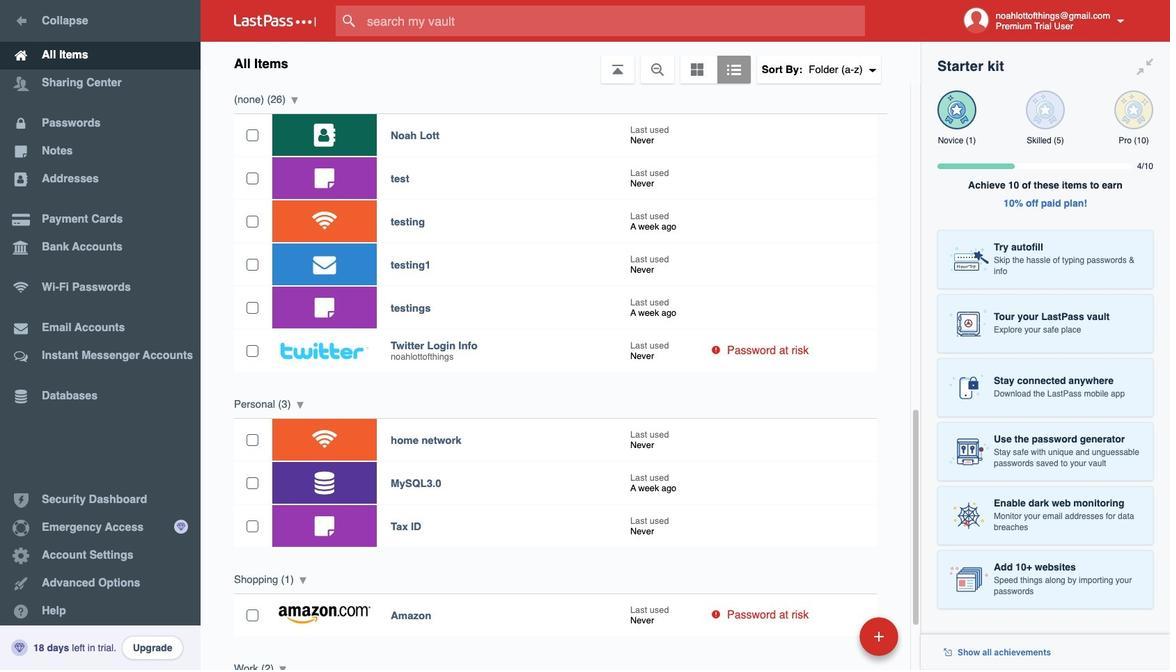 Task type: vqa. For each thing, say whether or not it's contained in the screenshot.
Search My Vault text box
yes



Task type: describe. For each thing, give the bounding box(es) containing it.
new item navigation
[[764, 614, 907, 671]]

search my vault text field
[[336, 6, 892, 36]]

lastpass image
[[234, 15, 316, 27]]

main navigation navigation
[[0, 0, 201, 671]]

new item element
[[764, 617, 904, 657]]

vault options navigation
[[201, 42, 921, 84]]



Task type: locate. For each thing, give the bounding box(es) containing it.
Search search field
[[336, 6, 892, 36]]



